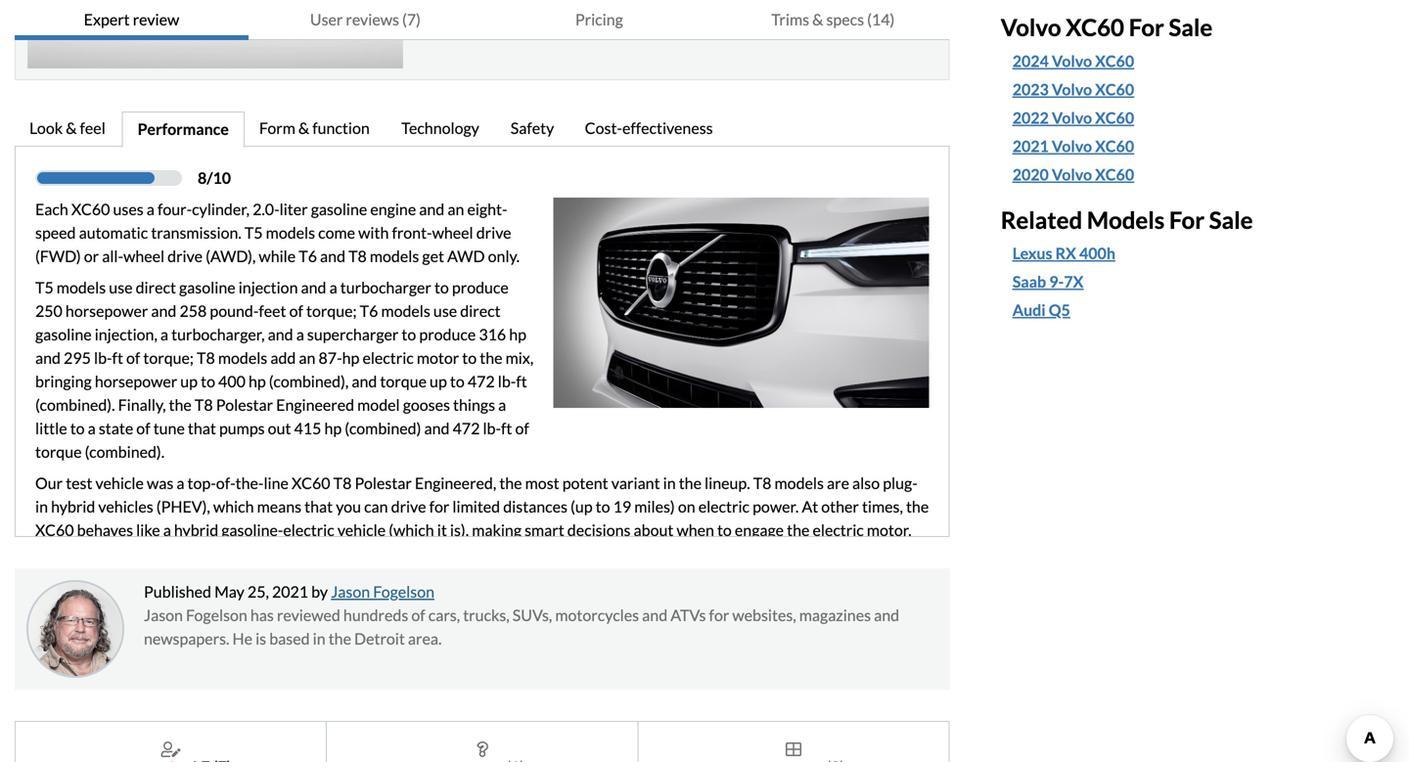 Task type: describe. For each thing, give the bounding box(es) containing it.
& for look
[[66, 118, 77, 138]]

mix,
[[506, 348, 534, 367]]

1 horizontal spatial when
[[373, 544, 410, 563]]

to right motor
[[462, 348, 477, 367]]

lexus
[[1013, 244, 1053, 263]]

by
[[311, 582, 328, 601]]

and up bringing
[[35, 348, 61, 367]]

a right like
[[163, 521, 171, 540]]

audi q5 link
[[1013, 299, 1070, 322]]

four-
[[158, 200, 192, 219]]

a right was
[[176, 474, 184, 493]]

0 horizontal spatial torque;
[[143, 348, 194, 367]]

t5 models use direct gasoline injection and a turbocharger to produce 250 horsepower and 258 pound-feet of torque; t6 models use direct gasoline injection, a turbocharger, and a supercharger to produce 316 hp and 295 lb-ft of torque; t8 models add an 87-hp electric motor to the mix, bringing horsepower up to 400 hp (combined), and torque up to 472 lb-ft (combined). finally, the t8 polestar engineered model gooses things a little to a state of tune that pumps out 415 hp (combined) and 472 lb-ft of torque (combined).
[[35, 278, 534, 461]]

0 horizontal spatial when
[[35, 544, 73, 563]]

come
[[318, 223, 355, 242]]

the down plug-
[[906, 497, 929, 516]]

from
[[214, 544, 248, 563]]

1 horizontal spatial hybrid
[[174, 521, 218, 540]]

saab
[[1013, 272, 1046, 291]]

1 horizontal spatial use
[[433, 301, 457, 321]]

models down turbocharger
[[381, 301, 430, 321]]

an inside the each xc60 uses a four-cylinder, 2.0-liter gasoline engine and an eight- speed automatic transmission. t5 models come with front-wheel drive (fwd) or all-wheel drive (awd), while t6 and t8 models get awd only.
[[448, 200, 464, 219]]

volvo xc60 for sale
[[1001, 13, 1213, 41]]

19
[[613, 497, 631, 516]]

volvo right 2024
[[1052, 51, 1092, 70]]

volvo right 2020
[[1052, 165, 1092, 184]]

motor
[[417, 348, 459, 367]]

feel
[[80, 118, 105, 138]]

tab list containing expert review
[[15, 0, 950, 40]]

gooses
[[403, 395, 450, 414]]

electric down other
[[813, 521, 864, 540]]

hp up mix,
[[509, 325, 526, 344]]

1 horizontal spatial torque
[[380, 372, 427, 391]]

is
[[256, 629, 266, 648]]

lexus rx 400h saab 9-7x audi q5
[[1013, 244, 1116, 320]]

wind
[[573, 544, 607, 563]]

(phev),
[[156, 497, 210, 516]]

and up front-
[[419, 200, 445, 219]]

recapture
[[93, 544, 161, 563]]

which
[[213, 497, 254, 516]]

may
[[214, 582, 244, 601]]

lexus rx 400h link
[[1013, 242, 1116, 265]]

1 horizontal spatial fogelson
[[373, 582, 435, 601]]

the down '316'
[[480, 348, 503, 367]]

or
[[84, 247, 99, 266]]

in inside the published may 25, 2021 by jason fogelson jason fogelson has reviewed hundreds of cars, trucks, suvs, motorcycles and atvs for websites, magazines and newspapers. he is based in the detroit area.
[[313, 629, 326, 648]]

questions count element
[[506, 756, 525, 762]]

user reviews (7) tab
[[249, 0, 482, 40]]

2021 volvo xc60 test drive review performanceimage image
[[554, 198, 929, 408]]

effectiveness
[[622, 118, 713, 138]]

t8 right finally,
[[195, 395, 213, 414]]

reviews count element
[[213, 756, 232, 762]]

gasoline inside our test vehicle was a top-of-the-line xc60 t8 polestar engineered, the most potent variant in the lineup. t8 models are also plug- in hybrid vehicles (phev), which means that you can drive for limited distances (up to 19 miles) on electric power. at other times, the xc60 behaves like a hybrid gasoline-electric vehicle (which it is), making smart decisions about when to engage the electric motor, when to recapture energy from the brake system, when to throw caution to the wind and boost gasoline engine performance.
[[680, 544, 736, 563]]

to down smart
[[530, 544, 544, 563]]

0 horizontal spatial in
[[35, 497, 48, 516]]

top-
[[187, 474, 216, 493]]

models inside our test vehicle was a top-of-the-line xc60 t8 polestar engineered, the most potent variant in the lineup. t8 models are also plug- in hybrid vehicles (phev), which means that you can drive for limited distances (up to 19 miles) on electric power. at other times, the xc60 behaves like a hybrid gasoline-electric vehicle (which it is), making smart decisions about when to engage the electric motor, when to recapture energy from the brake system, when to throw caution to the wind and boost gasoline engine performance.
[[775, 474, 824, 493]]

electric down lineup.
[[698, 497, 750, 516]]

performance.
[[788, 544, 880, 563]]

(up
[[571, 497, 593, 516]]

engine inside our test vehicle was a top-of-the-line xc60 t8 polestar engineered, the most potent variant in the lineup. t8 models are also plug- in hybrid vehicles (phev), which means that you can drive for limited distances (up to 19 miles) on electric power. at other times, the xc60 behaves like a hybrid gasoline-electric vehicle (which it is), making smart decisions about when to engage the electric motor, when to recapture energy from the brake system, when to throw caution to the wind and boost gasoline engine performance.
[[739, 544, 785, 563]]

0 vertical spatial use
[[109, 278, 133, 297]]

and up add
[[268, 325, 293, 344]]

0 vertical spatial hybrid
[[51, 497, 95, 516]]

front-
[[392, 223, 432, 242]]

that inside our test vehicle was a top-of-the-line xc60 t8 polestar engineered, the most potent variant in the lineup. t8 models are also plug- in hybrid vehicles (phev), which means that you can drive for limited distances (up to 19 miles) on electric power. at other times, the xc60 behaves like a hybrid gasoline-electric vehicle (which it is), making smart decisions about when to engage the electric motor, when to recapture energy from the brake system, when to throw caution to the wind and boost gasoline engine performance.
[[305, 497, 333, 516]]

limited
[[453, 497, 500, 516]]

1 horizontal spatial direct
[[460, 301, 501, 321]]

trims & specs (14) tab
[[716, 0, 950, 40]]

turbocharger,
[[171, 325, 265, 344]]

gasoline up 295
[[35, 325, 92, 344]]

injection,
[[95, 325, 157, 344]]

9-
[[1049, 272, 1064, 291]]

2024 volvo xc60 2023 volvo xc60 2022 volvo xc60 2021 volvo xc60 2020 volvo xc60
[[1013, 51, 1134, 184]]

3 tab list from the top
[[15, 721, 950, 762]]

models down 'liter'
[[266, 223, 315, 242]]

and left atvs
[[642, 606, 668, 625]]

a left state
[[88, 419, 96, 438]]

engineered,
[[415, 474, 496, 493]]

2 horizontal spatial in
[[663, 474, 676, 493]]

2020 volvo xc60 link up 'related'
[[1013, 163, 1134, 186]]

2021 inside 2024 volvo xc60 2023 volvo xc60 2022 volvo xc60 2021 volvo xc60 2020 volvo xc60
[[1013, 136, 1049, 155]]

hp right 415
[[324, 419, 342, 438]]

1 vertical spatial drive
[[168, 247, 203, 266]]

user
[[310, 10, 343, 29]]

and left 258
[[151, 301, 177, 321]]

1 vertical spatial horsepower
[[95, 372, 177, 391]]

the left most
[[499, 474, 522, 493]]

test
[[66, 474, 92, 493]]

motorcycles
[[555, 606, 639, 625]]

system,
[[318, 544, 370, 563]]

(combined),
[[269, 372, 349, 391]]

2 vertical spatial lb-
[[483, 419, 501, 438]]

400h
[[1079, 244, 1116, 263]]

0 vertical spatial horsepower
[[65, 301, 148, 321]]

1 horizontal spatial vehicle
[[337, 521, 386, 540]]

a inside the each xc60 uses a four-cylinder, 2.0-liter gasoline engine and an eight- speed automatic transmission. t5 models come with front-wheel drive (fwd) or all-wheel drive (awd), while t6 and t8 models get awd only.
[[147, 200, 155, 219]]

the down gasoline-
[[251, 544, 273, 563]]

sale for volvo xc60 for sale
[[1169, 13, 1213, 41]]

only.
[[488, 247, 520, 266]]

brake
[[276, 544, 315, 563]]

plug-
[[883, 474, 918, 493]]

polestar inside t5 models use direct gasoline injection and a turbocharger to produce 250 horsepower and 258 pound-feet of torque; t6 models use direct gasoline injection, a turbocharger, and a supercharger to produce 316 hp and 295 lb-ft of torque; t8 models add an 87-hp electric motor to the mix, bringing horsepower up to 400 hp (combined), and torque up to 472 lb-ft (combined). finally, the t8 polestar engineered model gooses things a little to a state of tune that pumps out 415 hp (combined) and 472 lb-ft of torque (combined).
[[216, 395, 273, 414]]

form
[[259, 118, 295, 138]]

with
[[358, 223, 389, 242]]

t8 up you
[[333, 474, 352, 493]]

published
[[144, 582, 211, 601]]

things
[[453, 395, 495, 414]]

2024
[[1013, 51, 1049, 70]]

model
[[357, 395, 400, 414]]

automatic
[[79, 223, 148, 242]]

potent
[[562, 474, 608, 493]]

function
[[312, 118, 370, 138]]

0 vertical spatial direct
[[136, 278, 176, 297]]

pumps
[[219, 419, 265, 438]]

gasoline-
[[221, 521, 283, 540]]

and down the come on the left of the page
[[320, 247, 345, 266]]

and right injection
[[301, 278, 326, 297]]

turbocharger
[[340, 278, 431, 297]]

the up tune
[[169, 395, 192, 414]]

(awd),
[[206, 247, 256, 266]]

0 vertical spatial torque;
[[306, 301, 357, 321]]

to left 400
[[201, 372, 215, 391]]

area.
[[408, 629, 442, 648]]

models up 400
[[218, 348, 267, 367]]

8
[[198, 168, 207, 187]]

for for xc60
[[1129, 13, 1164, 41]]

t5 inside the each xc60 uses a four-cylinder, 2.0-liter gasoline engine and an eight- speed automatic transmission. t5 models come with front-wheel drive (fwd) or all-wheel drive (awd), while t6 and t8 models get awd only.
[[245, 223, 263, 242]]

published may 25, 2021 by jason fogelson jason fogelson has reviewed hundreds of cars, trucks, suvs, motorcycles and atvs for websites, magazines and newspapers. he is based in the detroit area.
[[144, 582, 899, 648]]

little
[[35, 419, 67, 438]]

a right things
[[498, 395, 506, 414]]

258
[[180, 301, 207, 321]]

t6 inside t5 models use direct gasoline injection and a turbocharger to produce 250 horsepower and 258 pound-feet of torque; t6 models use direct gasoline injection, a turbocharger, and a supercharger to produce 316 hp and 295 lb-ft of torque; t8 models add an 87-hp electric motor to the mix, bringing horsepower up to 400 hp (combined), and torque up to 472 lb-ft (combined). finally, the t8 polestar engineered model gooses things a little to a state of tune that pumps out 415 hp (combined) and 472 lb-ft of torque (combined).
[[360, 301, 378, 321]]

atvs
[[671, 606, 706, 625]]

of up most
[[515, 419, 529, 438]]

volvo right 2022
[[1052, 108, 1092, 127]]

line
[[264, 474, 289, 493]]

t5 inside t5 models use direct gasoline injection and a turbocharger to produce 250 horsepower and 258 pound-feet of torque; t6 models use direct gasoline injection, a turbocharger, and a supercharger to produce 316 hp and 295 lb-ft of torque; t8 models add an 87-hp electric motor to the mix, bringing horsepower up to 400 hp (combined), and torque up to 472 lb-ft (combined). finally, the t8 polestar engineered model gooses things a little to a state of tune that pumps out 415 hp (combined) and 472 lb-ft of torque (combined).
[[35, 278, 54, 297]]

models down or
[[57, 278, 106, 297]]

2020
[[1013, 165, 1049, 184]]

2021 inside the published may 25, 2021 by jason fogelson jason fogelson has reviewed hundreds of cars, trucks, suvs, motorcycles and atvs for websites, magazines and newspapers. he is based in the detroit area.
[[272, 582, 308, 601]]

th large image
[[786, 742, 802, 757]]

engineered
[[276, 395, 354, 414]]

models
[[1087, 206, 1165, 234]]

the down 'at'
[[787, 521, 810, 540]]

1 vertical spatial jason
[[144, 606, 183, 625]]

tab panel containing 8
[[15, 146, 950, 566]]

to down behaves
[[76, 544, 90, 563]]

and inside our test vehicle was a top-of-the-line xc60 t8 polestar engineered, the most potent variant in the lineup. t8 models are also plug- in hybrid vehicles (phev), which means that you can drive for limited distances (up to 19 miles) on electric power. at other times, the xc60 behaves like a hybrid gasoline-electric vehicle (which it is), making smart decisions about when to engage the electric motor, when to recapture energy from the brake system, when to throw caution to the wind and boost gasoline engine performance.
[[610, 544, 635, 563]]

performance
[[138, 119, 229, 138]]

tune
[[153, 419, 185, 438]]

10
[[213, 168, 231, 187]]

technology tab
[[387, 112, 496, 148]]

2022
[[1013, 108, 1049, 127]]

2020 volvo xc60 link up related models for sale
[[1013, 163, 1375, 186]]

form & function
[[259, 118, 370, 138]]

(fwd)
[[35, 247, 81, 266]]

and right magazines
[[874, 606, 899, 625]]

trims
[[771, 10, 809, 29]]

(14)
[[867, 10, 895, 29]]

0 horizontal spatial vehicle
[[95, 474, 144, 493]]

it
[[437, 521, 447, 540]]

a up supercharger
[[329, 278, 337, 297]]

t8 up the power.
[[753, 474, 772, 493]]

1 vertical spatial (combined).
[[85, 442, 165, 461]]

get
[[422, 247, 444, 266]]

hp down supercharger
[[342, 348, 360, 367]]

the-
[[235, 474, 264, 493]]

rx
[[1056, 244, 1076, 263]]

volvo up 'related'
[[1052, 136, 1092, 155]]

has
[[250, 606, 274, 625]]

sale for related models for sale
[[1209, 206, 1253, 234]]

t8 down turbocharger,
[[197, 348, 215, 367]]

2023
[[1013, 80, 1049, 99]]

engage
[[735, 521, 784, 540]]

to up things
[[450, 372, 465, 391]]

to left engage
[[717, 521, 732, 540]]

for inside the published may 25, 2021 by jason fogelson jason fogelson has reviewed hundreds of cars, trucks, suvs, motorcycles and atvs for websites, magazines and newspapers. he is based in the detroit area.
[[709, 606, 729, 625]]

of down finally,
[[136, 419, 150, 438]]

the inside the published may 25, 2021 by jason fogelson jason fogelson has reviewed hundreds of cars, trucks, suvs, motorcycles and atvs for websites, magazines and newspapers. he is based in the detroit area.
[[329, 629, 351, 648]]

out
[[268, 419, 291, 438]]



Task type: vqa. For each thing, say whether or not it's contained in the screenshot.
2024
yes



Task type: locate. For each thing, give the bounding box(es) containing it.
0 vertical spatial t6
[[299, 247, 317, 266]]

models up 'at'
[[775, 474, 824, 493]]

direct up '316'
[[460, 301, 501, 321]]

torque down little
[[35, 442, 82, 461]]

2 tab list from the top
[[15, 112, 950, 148]]

7x
[[1064, 272, 1084, 291]]

0 horizontal spatial ft
[[112, 348, 123, 367]]

of up "area."
[[411, 606, 425, 625]]

2023 volvo xc60 link
[[1013, 78, 1375, 101], [1013, 78, 1134, 101]]

that inside t5 models use direct gasoline injection and a turbocharger to produce 250 horsepower and 258 pound-feet of torque; t6 models use direct gasoline injection, a turbocharger, and a supercharger to produce 316 hp and 295 lb-ft of torque; t8 models add an 87-hp electric motor to the mix, bringing horsepower up to 400 hp (combined), and torque up to 472 lb-ft (combined). finally, the t8 polestar engineered model gooses things a little to a state of tune that pumps out 415 hp (combined) and 472 lb-ft of torque (combined).
[[188, 419, 216, 438]]

0 vertical spatial ft
[[112, 348, 123, 367]]

2 horizontal spatial ft
[[516, 372, 527, 391]]

2021 volvo xc60 test drive review summaryimage image
[[27, 0, 403, 69]]

lb- right 295
[[94, 348, 112, 367]]

drive inside our test vehicle was a top-of-the-line xc60 t8 polestar engineered, the most potent variant in the lineup. t8 models are also plug- in hybrid vehicles (phev), which means that you can drive for limited distances (up to 19 miles) on electric power. at other times, the xc60 behaves like a hybrid gasoline-electric vehicle (which it is), making smart decisions about when to engage the electric motor, when to recapture energy from the brake system, when to throw caution to the wind and boost gasoline engine performance.
[[391, 497, 426, 516]]

2 vertical spatial tab list
[[15, 721, 950, 762]]

2024 volvo xc60 link
[[1013, 49, 1375, 73], [1013, 49, 1134, 73]]

safety
[[511, 118, 554, 138]]

1 horizontal spatial ft
[[501, 419, 512, 438]]

1 vertical spatial use
[[433, 301, 457, 321]]

2 up from the left
[[430, 372, 447, 391]]

1 vertical spatial sale
[[1209, 206, 1253, 234]]

audi
[[1013, 301, 1046, 320]]

horsepower up injection, on the top left of page
[[65, 301, 148, 321]]

for for models
[[1169, 206, 1205, 234]]

miles)
[[634, 497, 675, 516]]

trucks,
[[463, 606, 510, 625]]

0 horizontal spatial drive
[[168, 247, 203, 266]]

tab list containing look & feel
[[15, 112, 950, 148]]

2021 left the by
[[272, 582, 308, 601]]

you
[[336, 497, 361, 516]]

0 horizontal spatial hybrid
[[51, 497, 95, 516]]

1 vertical spatial torque
[[35, 442, 82, 461]]

engine inside the each xc60 uses a four-cylinder, 2.0-liter gasoline engine and an eight- speed automatic transmission. t5 models come with front-wheel drive (fwd) or all-wheel drive (awd), while t6 and t8 models get awd only.
[[370, 200, 416, 219]]

472 down things
[[453, 419, 480, 438]]

0 vertical spatial produce
[[452, 278, 509, 297]]

trims & specs (14)
[[771, 10, 895, 29]]

0 vertical spatial 472
[[468, 372, 495, 391]]

specs
[[826, 10, 864, 29]]

1 horizontal spatial for
[[709, 606, 729, 625]]

expert review tab
[[15, 0, 249, 40]]

to down turbocharger
[[402, 325, 416, 344]]

8 / 10
[[198, 168, 231, 187]]

the down reviewed
[[329, 629, 351, 648]]

1 horizontal spatial wheel
[[432, 223, 473, 242]]

1 vertical spatial ft
[[516, 372, 527, 391]]

each
[[35, 200, 68, 219]]

when
[[677, 521, 714, 540], [35, 544, 73, 563], [373, 544, 410, 563]]

a right uses
[[147, 200, 155, 219]]

to left 19
[[596, 497, 610, 516]]

0 vertical spatial lb-
[[94, 348, 112, 367]]

look
[[29, 118, 63, 138]]

distances
[[503, 497, 568, 516]]

performance tab
[[122, 112, 245, 148]]

0 horizontal spatial torque
[[35, 442, 82, 461]]

1 vertical spatial tab list
[[15, 112, 950, 148]]

2.0-
[[253, 200, 280, 219]]

& right form in the top of the page
[[298, 118, 309, 138]]

use
[[109, 278, 133, 297], [433, 301, 457, 321]]

form & function tab
[[245, 112, 387, 148]]

gasoline right "boost"
[[680, 544, 736, 563]]

t5 up 250
[[35, 278, 54, 297]]

bringing
[[35, 372, 92, 391]]

for inside our test vehicle was a top-of-the-line xc60 t8 polestar engineered, the most potent variant in the lineup. t8 models are also plug- in hybrid vehicles (phev), which means that you can drive for limited distances (up to 19 miles) on electric power. at other times, the xc60 behaves like a hybrid gasoline-electric vehicle (which it is), making smart decisions about when to engage the electric motor, when to recapture energy from the brake system, when to throw caution to the wind and boost gasoline engine performance.
[[429, 497, 450, 516]]

transmission.
[[151, 223, 242, 242]]

lineup.
[[705, 474, 750, 493]]

means
[[257, 497, 302, 516]]

gasoline inside the each xc60 uses a four-cylinder, 2.0-liter gasoline engine and an eight- speed automatic transmission. t5 models come with front-wheel drive (fwd) or all-wheel drive (awd), while t6 and t8 models get awd only.
[[311, 200, 367, 219]]

1 horizontal spatial t6
[[360, 301, 378, 321]]

t6 right while
[[299, 247, 317, 266]]

xc60 inside the each xc60 uses a four-cylinder, 2.0-liter gasoline engine and an eight- speed automatic transmission. t5 models come with front-wheel drive (fwd) or all-wheel drive (awd), while t6 and t8 models get awd only.
[[71, 200, 110, 219]]

0 horizontal spatial engine
[[370, 200, 416, 219]]

of right feet
[[289, 301, 303, 321]]

0 vertical spatial an
[[448, 200, 464, 219]]

1 vertical spatial fogelson
[[186, 606, 247, 625]]

1 horizontal spatial &
[[298, 118, 309, 138]]

0 vertical spatial jason
[[331, 582, 370, 601]]

(combined). down state
[[85, 442, 165, 461]]

technology
[[401, 118, 479, 138]]

1 vertical spatial an
[[299, 348, 316, 367]]

on
[[678, 497, 695, 516]]

0 horizontal spatial t6
[[299, 247, 317, 266]]

produce up motor
[[419, 325, 476, 344]]

user edit image
[[161, 742, 181, 757]]

at
[[802, 497, 818, 516]]

pricing tab
[[482, 0, 716, 40]]

the up 'on'
[[679, 474, 702, 493]]

is),
[[450, 521, 469, 540]]

& for trims
[[812, 10, 823, 29]]

t8 down with
[[348, 247, 367, 266]]

& inside "tab"
[[66, 118, 77, 138]]

electric inside t5 models use direct gasoline injection and a turbocharger to produce 250 horsepower and 258 pound-feet of torque; t6 models use direct gasoline injection, a turbocharger, and a supercharger to produce 316 hp and 295 lb-ft of torque; t8 models add an 87-hp electric motor to the mix, bringing horsepower up to 400 hp (combined), and torque up to 472 lb-ft (combined). finally, the t8 polestar engineered model gooses things a little to a state of tune that pumps out 415 hp (combined) and 472 lb-ft of torque (combined).
[[363, 348, 414, 367]]

torque up gooses
[[380, 372, 427, 391]]

look & feel tab
[[15, 112, 122, 148]]

0 horizontal spatial an
[[299, 348, 316, 367]]

torque; up supercharger
[[306, 301, 357, 321]]

produce down awd
[[452, 278, 509, 297]]

engine down engage
[[739, 544, 785, 563]]

newspapers.
[[144, 629, 229, 648]]

hp
[[509, 325, 526, 344], [342, 348, 360, 367], [249, 372, 266, 391], [324, 419, 342, 438]]

in down our
[[35, 497, 48, 516]]

up down motor
[[430, 372, 447, 391]]

times,
[[862, 497, 903, 516]]

0 horizontal spatial jason
[[144, 606, 183, 625]]

1 horizontal spatial engine
[[739, 544, 785, 563]]

t6 inside the each xc60 uses a four-cylinder, 2.0-liter gasoline engine and an eight- speed automatic transmission. t5 models come with front-wheel drive (fwd) or all-wheel drive (awd), while t6 and t8 models get awd only.
[[299, 247, 317, 266]]

models down front-
[[370, 247, 419, 266]]

direct up injection, on the top left of page
[[136, 278, 176, 297]]

1 horizontal spatial drive
[[391, 497, 426, 516]]

1 vertical spatial lb-
[[498, 372, 516, 391]]

an inside t5 models use direct gasoline injection and a turbocharger to produce 250 horsepower and 258 pound-feet of torque; t6 models use direct gasoline injection, a turbocharger, and a supercharger to produce 316 hp and 295 lb-ft of torque; t8 models add an 87-hp electric motor to the mix, bringing horsepower up to 400 hp (combined), and torque up to 472 lb-ft (combined). finally, the t8 polestar engineered model gooses things a little to a state of tune that pumps out 415 hp (combined) and 472 lb-ft of torque (combined).
[[299, 348, 316, 367]]

0 horizontal spatial for
[[1129, 13, 1164, 41]]

2022 volvo xc60 link
[[1013, 106, 1375, 130], [1013, 106, 1134, 130]]

drive down eight-
[[476, 223, 511, 242]]

tab panel
[[15, 146, 950, 566]]

torque; down injection, on the top left of page
[[143, 348, 194, 367]]

lb- down mix,
[[498, 372, 516, 391]]

(which
[[389, 521, 434, 540]]

saab 9-7x link
[[1013, 270, 1084, 294]]

jason down published
[[144, 606, 183, 625]]

magazines
[[799, 606, 871, 625]]

polestar inside our test vehicle was a top-of-the-line xc60 t8 polestar engineered, the most potent variant in the lineup. t8 models are also plug- in hybrid vehicles (phev), which means that you can drive for limited distances (up to 19 miles) on electric power. at other times, the xc60 behaves like a hybrid gasoline-electric vehicle (which it is), making smart decisions about when to engage the electric motor, when to recapture energy from the brake system, when to throw caution to the wind and boost gasoline engine performance.
[[355, 474, 412, 493]]

volvo right 2023
[[1052, 80, 1092, 99]]

2 horizontal spatial &
[[812, 10, 823, 29]]

when down "(which"
[[373, 544, 410, 563]]

variant
[[611, 474, 660, 493]]

hybrid up energy
[[174, 521, 218, 540]]

engine up front-
[[370, 200, 416, 219]]

1 vertical spatial direct
[[460, 301, 501, 321]]

0 horizontal spatial direct
[[136, 278, 176, 297]]

87-
[[319, 348, 342, 367]]

for
[[429, 497, 450, 516], [709, 606, 729, 625]]

1 vertical spatial produce
[[419, 325, 476, 344]]

wheel up awd
[[432, 223, 473, 242]]

0 horizontal spatial use
[[109, 278, 133, 297]]

1 vertical spatial polestar
[[355, 474, 412, 493]]

torque
[[380, 372, 427, 391], [35, 442, 82, 461]]

1 horizontal spatial that
[[305, 497, 333, 516]]

awd
[[447, 247, 485, 266]]

liter
[[280, 200, 308, 219]]

1 horizontal spatial for
[[1169, 206, 1205, 234]]

(combined). down bringing
[[35, 395, 115, 414]]

in down reviewed
[[313, 629, 326, 648]]

to
[[434, 278, 449, 297], [402, 325, 416, 344], [462, 348, 477, 367], [201, 372, 215, 391], [450, 372, 465, 391], [70, 419, 85, 438], [596, 497, 610, 516], [717, 521, 732, 540], [76, 544, 90, 563], [413, 544, 428, 563], [530, 544, 544, 563]]

direct
[[136, 278, 176, 297], [460, 301, 501, 321]]

2 horizontal spatial drive
[[476, 223, 511, 242]]

1 up from the left
[[180, 372, 198, 391]]

that left you
[[305, 497, 333, 516]]

1 vertical spatial t6
[[360, 301, 378, 321]]

reviews
[[346, 10, 399, 29]]

1 vertical spatial 2021
[[272, 582, 308, 601]]

the down smart
[[547, 544, 570, 563]]

motor,
[[867, 521, 912, 540]]

2021
[[1013, 136, 1049, 155], [272, 582, 308, 601]]

when down 'on'
[[677, 521, 714, 540]]

smart
[[525, 521, 564, 540]]

drive down transmission.
[[168, 247, 203, 266]]

0 vertical spatial that
[[188, 419, 216, 438]]

0 horizontal spatial 2021
[[272, 582, 308, 601]]

vehicles
[[98, 497, 153, 516]]

and up model
[[352, 372, 377, 391]]

0 vertical spatial 2021
[[1013, 136, 1049, 155]]

0 horizontal spatial up
[[180, 372, 198, 391]]

1 tab list from the top
[[15, 0, 950, 40]]

1 vertical spatial torque;
[[143, 348, 194, 367]]

(7)
[[402, 10, 421, 29]]

0 horizontal spatial fogelson
[[186, 606, 247, 625]]

0 vertical spatial sale
[[1169, 13, 1213, 41]]

1 horizontal spatial 2021
[[1013, 136, 1049, 155]]

0 horizontal spatial t5
[[35, 278, 54, 297]]

in up miles)
[[663, 474, 676, 493]]

volvo up 2024
[[1001, 13, 1061, 41]]

t5 down 2.0-
[[245, 223, 263, 242]]

1 vertical spatial vehicle
[[337, 521, 386, 540]]

1 horizontal spatial jason
[[331, 582, 370, 601]]

polestar up pumps
[[216, 395, 273, 414]]

cost-effectiveness tab
[[570, 112, 730, 148]]

power.
[[753, 497, 799, 516]]

1 vertical spatial for
[[1169, 206, 1205, 234]]

0 vertical spatial (combined).
[[35, 395, 115, 414]]

and down gooses
[[424, 419, 450, 438]]

0 vertical spatial tab list
[[15, 0, 950, 40]]

0 horizontal spatial wheel
[[123, 247, 164, 266]]

making
[[472, 521, 522, 540]]

related models for sale
[[1001, 206, 1253, 234]]

jason
[[331, 582, 370, 601], [144, 606, 183, 625]]

jason fogelson link
[[331, 582, 435, 601]]

to down 'get'
[[434, 278, 449, 297]]

fogelson down may on the left bottom of the page
[[186, 606, 247, 625]]

gasoline up 258
[[179, 278, 235, 297]]

of inside the published may 25, 2021 by jason fogelson jason fogelson has reviewed hundreds of cars, trucks, suvs, motorcycles and atvs for websites, magazines and newspapers. he is based in the detroit area.
[[411, 606, 425, 625]]

a up (combined),
[[296, 325, 304, 344]]

0 vertical spatial in
[[663, 474, 676, 493]]

1 vertical spatial 472
[[453, 419, 480, 438]]

like
[[136, 521, 160, 540]]

hundreds
[[343, 606, 408, 625]]

1 horizontal spatial torque;
[[306, 301, 357, 321]]

while
[[259, 247, 296, 266]]

pound-
[[210, 301, 259, 321]]

to down "(which"
[[413, 544, 428, 563]]

of
[[289, 301, 303, 321], [126, 348, 140, 367], [136, 419, 150, 438], [515, 419, 529, 438], [411, 606, 425, 625]]

0 vertical spatial vehicle
[[95, 474, 144, 493]]

1 vertical spatial wheel
[[123, 247, 164, 266]]

t8
[[348, 247, 367, 266], [197, 348, 215, 367], [195, 395, 213, 414], [333, 474, 352, 493], [753, 474, 772, 493]]

torque;
[[306, 301, 357, 321], [143, 348, 194, 367]]

vehicle down you
[[337, 521, 386, 540]]

question image
[[476, 742, 488, 757]]

of down injection, on the top left of page
[[126, 348, 140, 367]]

hp right 400
[[249, 372, 266, 391]]

0 horizontal spatial polestar
[[216, 395, 273, 414]]

use up motor
[[433, 301, 457, 321]]

1 horizontal spatial polestar
[[355, 474, 412, 493]]

0 vertical spatial engine
[[370, 200, 416, 219]]

the
[[480, 348, 503, 367], [169, 395, 192, 414], [499, 474, 522, 493], [679, 474, 702, 493], [906, 497, 929, 516], [787, 521, 810, 540], [251, 544, 273, 563], [547, 544, 570, 563], [329, 629, 351, 648]]

to right little
[[70, 419, 85, 438]]

& left feel on the left of the page
[[66, 118, 77, 138]]

0 vertical spatial torque
[[380, 372, 427, 391]]

electric down supercharger
[[363, 348, 414, 367]]

in
[[663, 474, 676, 493], [35, 497, 48, 516], [313, 629, 326, 648]]

an
[[448, 200, 464, 219], [299, 348, 316, 367]]

t8 inside the each xc60 uses a four-cylinder, 2.0-liter gasoline engine and an eight- speed automatic transmission. t5 models come with front-wheel drive (fwd) or all-wheel drive (awd), while t6 and t8 models get awd only.
[[348, 247, 367, 266]]

sale
[[1169, 13, 1213, 41], [1209, 206, 1253, 234]]

0 vertical spatial polestar
[[216, 395, 273, 414]]

q5
[[1049, 301, 1070, 320]]

415
[[294, 419, 321, 438]]

jason fogelson automotive journalist image
[[26, 580, 124, 678]]

lb-
[[94, 348, 112, 367], [498, 372, 516, 391], [483, 419, 501, 438]]

drive up "(which"
[[391, 497, 426, 516]]

400
[[218, 372, 246, 391]]

(combined).
[[35, 395, 115, 414], [85, 442, 165, 461]]

2021 down 2022
[[1013, 136, 1049, 155]]

2 vertical spatial ft
[[501, 419, 512, 438]]

472
[[468, 372, 495, 391], [453, 419, 480, 438]]

safety tab
[[496, 112, 570, 148]]

vehicle up vehicles
[[95, 474, 144, 493]]

speed
[[35, 223, 76, 242]]

1 horizontal spatial an
[[448, 200, 464, 219]]

an left 87-
[[299, 348, 316, 367]]

up left 400
[[180, 372, 198, 391]]

tab list
[[15, 0, 950, 40], [15, 112, 950, 148], [15, 721, 950, 762]]

1 vertical spatial for
[[709, 606, 729, 625]]

& for form
[[298, 118, 309, 138]]

2 horizontal spatial when
[[677, 521, 714, 540]]

0 vertical spatial fogelson
[[373, 582, 435, 601]]

horsepower up finally,
[[95, 372, 177, 391]]

most
[[525, 474, 559, 493]]

lb- down things
[[483, 419, 501, 438]]

a right injection, on the top left of page
[[160, 325, 168, 344]]

0 vertical spatial wheel
[[432, 223, 473, 242]]

1 vertical spatial hybrid
[[174, 521, 218, 540]]

0 horizontal spatial for
[[429, 497, 450, 516]]

based
[[269, 629, 310, 648]]

1 vertical spatial in
[[35, 497, 48, 516]]

he
[[232, 629, 252, 648]]

0 vertical spatial t5
[[245, 223, 263, 242]]

0 vertical spatial drive
[[476, 223, 511, 242]]

jason right the by
[[331, 582, 370, 601]]

electric up brake
[[283, 521, 334, 540]]

comparisons count element
[[826, 756, 845, 762]]

0 horizontal spatial &
[[66, 118, 77, 138]]

an left eight-
[[448, 200, 464, 219]]

polestar
[[216, 395, 273, 414], [355, 474, 412, 493]]

boost
[[638, 544, 677, 563]]



